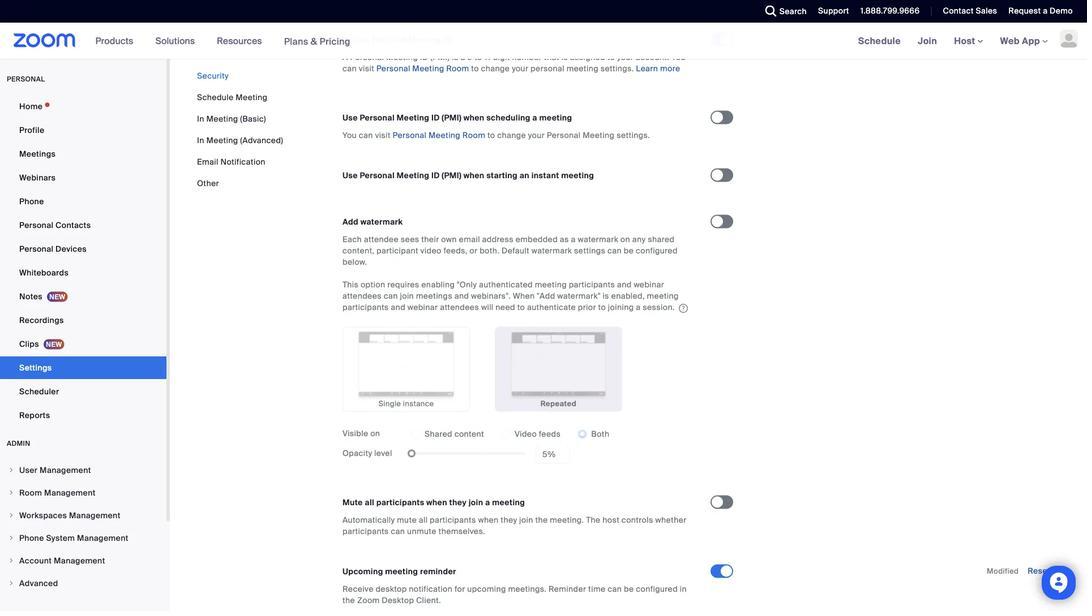 Task type: locate. For each thing, give the bounding box(es) containing it.
0 vertical spatial you
[[671, 52, 686, 63]]

0 vertical spatial use
[[343, 113, 358, 123]]

enabling
[[421, 280, 455, 290]]

id for scheduling
[[431, 113, 440, 123]]

0 vertical spatial phone
[[19, 196, 44, 207]]

reset button
[[1028, 566, 1050, 577]]

1 vertical spatial room
[[463, 130, 485, 141]]

in
[[197, 114, 204, 124], [197, 135, 204, 146]]

0 vertical spatial (pmi)
[[431, 52, 450, 63]]

in down schedule meeting at left
[[197, 114, 204, 124]]

0 vertical spatial the
[[535, 515, 548, 526]]

controls
[[622, 515, 653, 526]]

0 horizontal spatial is
[[452, 52, 458, 63]]

0 vertical spatial on
[[620, 234, 630, 245]]

advanced
[[19, 578, 58, 589]]

notification
[[220, 157, 265, 167]]

the left meeting. in the right of the page
[[535, 515, 548, 526]]

right image for phone system management
[[8, 535, 15, 542]]

9
[[467, 52, 472, 63]]

be down any
[[624, 246, 634, 256]]

1 vertical spatial your
[[512, 63, 528, 74]]

in up the email
[[197, 135, 204, 146]]

to down scheduling
[[487, 130, 495, 141]]

2 vertical spatial (pmi)
[[442, 170, 462, 181]]

whiteboards link
[[0, 262, 166, 284]]

right image left advanced
[[8, 580, 15, 587]]

right image for workspaces
[[8, 512, 15, 519]]

right image
[[8, 467, 15, 474], [8, 512, 15, 519], [8, 580, 15, 587]]

join left meeting. in the right of the page
[[519, 515, 533, 526]]

schedule meeting link
[[197, 92, 267, 102]]

room down '9'
[[446, 63, 469, 74]]

their
[[421, 234, 439, 245]]

menu bar
[[197, 70, 283, 189]]

0 vertical spatial schedule
[[858, 35, 901, 47]]

and up enabled,
[[617, 280, 632, 290]]

0 vertical spatial right image
[[8, 490, 15, 497]]

is inside this option requires enabling "only authenticated meeting participants and webinar attendees can join meetings and webinars". when "add watermark" is enabled, meeting participants and webinar attendees will need to authenticate prior to joining a session.
[[603, 291, 609, 302]]

be right time
[[624, 584, 634, 595]]

in
[[680, 584, 687, 595]]

clips
[[19, 339, 39, 349]]

your
[[617, 52, 634, 63], [512, 63, 528, 74], [528, 130, 545, 141]]

phone for phone system management
[[19, 533, 44, 544]]

in meeting (basic) link
[[197, 114, 266, 124]]

personal meeting room link for to
[[376, 63, 469, 74]]

right image for room management
[[8, 490, 15, 497]]

configured
[[636, 246, 678, 256], [636, 584, 678, 595]]

2 phone from the top
[[19, 533, 44, 544]]

each attendee sees their own email address embedded as a watermark on any shared content, participant video feeds, or both. default watermark settings can be configured below.
[[343, 234, 678, 268]]

webinar down the meetings
[[408, 302, 438, 313]]

1 vertical spatial visit
[[375, 130, 391, 141]]

right image inside room management menu item
[[8, 490, 15, 497]]

you inside you can visit
[[671, 52, 686, 63]]

0 vertical spatial watermark
[[360, 217, 403, 227]]

1 in from the top
[[197, 114, 204, 124]]

requires
[[387, 280, 419, 290]]

1 vertical spatial personal meeting room link
[[393, 130, 485, 141]]

1 vertical spatial right image
[[8, 535, 15, 542]]

right image inside the account management menu item
[[8, 558, 15, 565]]

0 horizontal spatial on
[[370, 429, 380, 439]]

0 vertical spatial attendees
[[343, 291, 382, 302]]

search
[[780, 6, 807, 16]]

meetings.
[[508, 584, 546, 595]]

menu bar containing security
[[197, 70, 283, 189]]

2 right image from the top
[[8, 512, 15, 519]]

both.
[[480, 246, 500, 256]]

participants up the mute in the bottom left of the page
[[376, 498, 424, 508]]

will
[[481, 302, 493, 313]]

and down requires
[[391, 302, 405, 313]]

both
[[591, 429, 610, 440]]

use personal meeting id (pmi) when starting an instant meeting
[[343, 170, 594, 181]]

video
[[420, 246, 441, 256]]

3 right image from the top
[[8, 580, 15, 587]]

0 vertical spatial your
[[617, 52, 634, 63]]

0 vertical spatial in
[[197, 114, 204, 124]]

plans & pricing link
[[284, 35, 350, 47], [284, 35, 350, 47]]

0 horizontal spatial join
[[400, 291, 414, 302]]

enabled,
[[611, 291, 645, 302]]

your left account.
[[617, 52, 634, 63]]

schedule down security 'link'
[[197, 92, 234, 102]]

0 vertical spatial join
[[400, 291, 414, 302]]

2 be from the top
[[624, 584, 634, 595]]

this option requires enabling "only authenticated meeting participants and webinar attendees can join meetings and webinars". when "add watermark" is enabled, meeting participants and webinar attendees will need to authenticate prior to joining a session.
[[343, 280, 679, 313]]

personal meeting room to change your personal meeting settings.
[[376, 63, 634, 74]]

0 horizontal spatial the
[[343, 596, 355, 606]]

1 vertical spatial use
[[343, 170, 358, 181]]

own
[[441, 234, 457, 245]]

1 horizontal spatial visit
[[375, 130, 391, 141]]

and
[[617, 280, 632, 290], [454, 291, 469, 302], [391, 302, 405, 313]]

1 use from the top
[[343, 113, 358, 123]]

1 vertical spatial the
[[343, 596, 355, 606]]

0 vertical spatial be
[[624, 246, 634, 256]]

1 horizontal spatial all
[[419, 515, 428, 526]]

visit inside you can visit
[[359, 63, 374, 74]]

host
[[954, 35, 978, 47]]

watermark
[[360, 217, 403, 227], [578, 234, 618, 245], [532, 246, 572, 256]]

1 right image from the top
[[8, 490, 15, 497]]

attendees down "only
[[440, 302, 479, 313]]

2 vertical spatial right image
[[8, 558, 15, 565]]

can inside each attendee sees their own email address embedded as a watermark on any shared content, participant video feeds, or both. default watermark settings can be configured below.
[[608, 246, 622, 256]]

schedule for schedule meeting
[[197, 92, 234, 102]]

banner containing products
[[0, 23, 1087, 60]]

(pmi) left starting
[[442, 170, 462, 181]]

visible on option group
[[411, 426, 610, 444]]

option
[[361, 280, 385, 290]]

right image left user
[[8, 467, 15, 474]]

management down "workspaces management" menu item
[[77, 533, 128, 544]]

join inside this option requires enabling "only authenticated meeting participants and webinar attendees can join meetings and webinars". when "add watermark" is enabled, meeting participants and webinar attendees will need to authenticate prior to joining a session.
[[400, 291, 414, 302]]

the down receive
[[343, 596, 355, 606]]

demo
[[1050, 6, 1073, 16]]

1 vertical spatial watermark
[[578, 234, 618, 245]]

all right mute
[[365, 498, 374, 508]]

0 horizontal spatial they
[[449, 498, 467, 508]]

authenticated
[[479, 280, 533, 290]]

1 horizontal spatial webinar
[[634, 280, 664, 290]]

1 vertical spatial schedule
[[197, 92, 234, 102]]

settings
[[19, 363, 52, 373]]

any
[[632, 234, 646, 245]]

single
[[379, 399, 401, 409]]

2 right image from the top
[[8, 535, 15, 542]]

the inside automatically mute all participants when they join the meeting. the host controls whether participants can unmute themselves.
[[535, 515, 548, 526]]

2 vertical spatial and
[[391, 302, 405, 313]]

phone inside the personal menu menu
[[19, 196, 44, 207]]

webinar up enabled,
[[634, 280, 664, 290]]

phone inside menu item
[[19, 533, 44, 544]]

3 right image from the top
[[8, 558, 15, 565]]

all up 'unmute'
[[419, 515, 428, 526]]

management up "room management"
[[40, 465, 91, 476]]

use
[[343, 113, 358, 123], [343, 170, 358, 181]]

2 vertical spatial room
[[19, 488, 42, 498]]

right image left workspaces
[[8, 512, 15, 519]]

1 vertical spatial join
[[469, 498, 483, 508]]

1 vertical spatial right image
[[8, 512, 15, 519]]

change down digit
[[481, 63, 510, 74]]

a inside this option requires enabling "only authenticated meeting participants and webinar attendees can join meetings and webinars". when "add watermark" is enabled, meeting participants and webinar attendees will need to authenticate prior to joining a session.
[[636, 302, 641, 313]]

management down room management menu item
[[69, 510, 120, 521]]

configured left in
[[636, 584, 678, 595]]

when
[[513, 291, 535, 302]]

home
[[19, 101, 43, 112]]

phone down webinars
[[19, 196, 44, 207]]

personal meeting room link down use personal meeting id (pmi) when scheduling a meeting
[[393, 130, 485, 141]]

0 horizontal spatial and
[[391, 302, 405, 313]]

your down scheduling
[[528, 130, 545, 141]]

can inside you can visit
[[343, 63, 357, 74]]

2 horizontal spatial is
[[603, 291, 609, 302]]

2 use from the top
[[343, 170, 358, 181]]

number
[[512, 52, 542, 63]]

1 horizontal spatial attendees
[[440, 302, 479, 313]]

below.
[[343, 257, 367, 268]]

room inside menu item
[[19, 488, 42, 498]]

0 vertical spatial configured
[[636, 246, 678, 256]]

1 vertical spatial phone
[[19, 533, 44, 544]]

a right as
[[571, 234, 576, 245]]

notification
[[409, 584, 453, 595]]

1 vertical spatial configured
[[636, 584, 678, 595]]

1 horizontal spatial watermark
[[532, 246, 572, 256]]

participant
[[377, 246, 418, 256]]

0 horizontal spatial you
[[343, 130, 357, 141]]

right image
[[8, 490, 15, 497], [8, 535, 15, 542], [8, 558, 15, 565]]

room down use personal meeting id (pmi) when scheduling a meeting
[[463, 130, 485, 141]]

on left any
[[620, 234, 630, 245]]

is up joining
[[603, 291, 609, 302]]

2 horizontal spatial and
[[617, 280, 632, 290]]

watermark up attendee
[[360, 217, 403, 227]]

visible
[[343, 429, 368, 439]]

right image inside user management menu item
[[8, 467, 15, 474]]

contacts
[[56, 220, 91, 230]]

personal meeting room link down enable personal meeting id
[[376, 63, 469, 74]]

mute
[[397, 515, 417, 526]]

time
[[588, 584, 606, 595]]

meeting up automatically mute all participants when they join the meeting. the host controls whether participants can unmute themselves.
[[492, 498, 525, 508]]

configured down shared
[[636, 246, 678, 256]]

a right scheduling
[[532, 113, 537, 123]]

meeting right instant
[[561, 170, 594, 181]]

can inside this option requires enabling "only authenticated meeting participants and webinar attendees can join meetings and webinars". when "add watermark" is enabled, meeting participants and webinar attendees will need to authenticate prior to joining a session.
[[384, 291, 398, 302]]

1 horizontal spatial schedule
[[858, 35, 901, 47]]

2 horizontal spatial join
[[519, 515, 533, 526]]

right image left "room management"
[[8, 490, 15, 497]]

phone up account
[[19, 533, 44, 544]]

a up automatically mute all participants when they join the meeting. the host controls whether participants can unmute themselves.
[[485, 498, 490, 508]]

0 vertical spatial personal meeting room link
[[376, 63, 469, 74]]

admin menu menu
[[0, 460, 166, 596]]

on right visible
[[370, 429, 380, 439]]

join up themselves.
[[469, 498, 483, 508]]

1 phone from the top
[[19, 196, 44, 207]]

you
[[671, 52, 686, 63], [343, 130, 357, 141]]

meeting
[[567, 63, 598, 74], [539, 113, 572, 123], [561, 170, 594, 181], [535, 280, 567, 290], [647, 291, 679, 302], [492, 498, 525, 508], [385, 567, 418, 577]]

management for workspaces management
[[69, 510, 120, 521]]

change
[[481, 63, 510, 74], [497, 130, 526, 141]]

(pmi) up you can visit personal meeting room to change your personal meeting settings.
[[442, 113, 462, 123]]

1 horizontal spatial you
[[671, 52, 686, 63]]

webinar
[[634, 280, 664, 290], [408, 302, 438, 313]]

is right that
[[561, 52, 568, 63]]

1 vertical spatial attendees
[[440, 302, 479, 313]]

1 horizontal spatial on
[[620, 234, 630, 245]]

1 vertical spatial in
[[197, 135, 204, 146]]

solutions button
[[155, 23, 200, 59]]

id for starting
[[431, 170, 440, 181]]

1 be from the top
[[624, 246, 634, 256]]

phone
[[19, 196, 44, 207], [19, 533, 44, 544]]

(pmi) left '9'
[[431, 52, 450, 63]]

a down enabled,
[[636, 302, 641, 313]]

a left "demo"
[[1043, 6, 1048, 16]]

address
[[482, 234, 514, 245]]

schedule down 1.888.799.9666 at the top of the page
[[858, 35, 901, 47]]

2 vertical spatial watermark
[[532, 246, 572, 256]]

account.
[[636, 52, 669, 63]]

1 vertical spatial (pmi)
[[442, 113, 462, 123]]

2 horizontal spatial watermark
[[578, 234, 618, 245]]

that
[[544, 52, 559, 63]]

1 vertical spatial and
[[454, 291, 469, 302]]

client.
[[416, 596, 441, 606]]

when left starting
[[464, 170, 484, 181]]

and down "only
[[454, 291, 469, 302]]

1.888.799.9666 button up join
[[852, 0, 923, 23]]

support link
[[810, 0, 852, 23], [818, 6, 849, 16]]

enable personal meeting id
[[343, 35, 452, 45]]

attendees down option
[[343, 291, 382, 302]]

(advanced)
[[240, 135, 283, 146]]

resources
[[217, 35, 262, 47]]

2 in from the top
[[197, 135, 204, 146]]

Repeated radio
[[495, 327, 622, 412]]

host
[[603, 515, 620, 526]]

management down phone system management menu item
[[54, 556, 105, 566]]

contact sales link
[[934, 0, 1000, 23], [943, 6, 997, 16]]

profile
[[19, 125, 44, 135]]

session.
[[643, 302, 675, 313]]

1 right image from the top
[[8, 467, 15, 474]]

1 vertical spatial settings.
[[617, 130, 650, 141]]

management up the 'workspaces management' on the bottom of the page
[[44, 488, 96, 498]]

0 horizontal spatial webinar
[[408, 302, 438, 313]]

right image left account
[[8, 558, 15, 565]]

visit
[[359, 63, 374, 74], [375, 130, 391, 141]]

room down user
[[19, 488, 42, 498]]

starting
[[486, 170, 518, 181]]

change down scheduling
[[497, 130, 526, 141]]

1 vertical spatial you
[[343, 130, 357, 141]]

desktop
[[382, 596, 414, 606]]

schedule inside menu bar
[[197, 92, 234, 102]]

to right assigned
[[607, 52, 615, 63]]

0 vertical spatial change
[[481, 63, 510, 74]]

1.888.799.9666 button up schedule link
[[861, 6, 920, 16]]

whiteboards
[[19, 268, 69, 278]]

in meeting (advanced)
[[197, 135, 283, 146]]

2 vertical spatial right image
[[8, 580, 15, 587]]

1 vertical spatial they
[[501, 515, 517, 526]]

1 horizontal spatial the
[[535, 515, 548, 526]]

you for you can visit personal meeting room to change your personal meeting settings.
[[343, 130, 357, 141]]

meeting down assigned
[[567, 63, 598, 74]]

1 vertical spatial change
[[497, 130, 526, 141]]

application
[[343, 234, 700, 313]]

is left '9'
[[452, 52, 458, 63]]

1 vertical spatial be
[[624, 584, 634, 595]]

room
[[446, 63, 469, 74], [463, 130, 485, 141], [19, 488, 42, 498]]

2 vertical spatial join
[[519, 515, 533, 526]]

right image inside advanced menu item
[[8, 580, 15, 587]]

1 horizontal spatial join
[[469, 498, 483, 508]]

when up themselves.
[[478, 515, 499, 526]]

schedule inside meetings navigation
[[858, 35, 901, 47]]

plans & pricing
[[284, 35, 350, 47]]

digit
[[493, 52, 510, 63]]

enable
[[343, 35, 370, 45]]

zoom logo image
[[14, 33, 76, 48]]

when up 'unmute'
[[426, 498, 447, 508]]

0 vertical spatial visit
[[359, 63, 374, 74]]

1 vertical spatial all
[[419, 515, 428, 526]]

unmute
[[407, 527, 436, 537]]

right image inside "workspaces management" menu item
[[8, 512, 15, 519]]

id
[[444, 35, 452, 45], [420, 52, 428, 63], [431, 113, 440, 123], [431, 170, 440, 181]]

0 horizontal spatial all
[[365, 498, 374, 508]]

in for in meeting (basic)
[[197, 114, 204, 124]]

account management menu item
[[0, 550, 166, 572]]

a inside each attendee sees their own email address embedded as a watermark on any shared content, participant video feeds, or both. default watermark settings can be configured below.
[[571, 234, 576, 245]]

receive
[[343, 584, 374, 595]]

join down requires
[[400, 291, 414, 302]]

banner
[[0, 23, 1087, 60]]

right image inside phone system management menu item
[[8, 535, 15, 542]]

right image left system
[[8, 535, 15, 542]]

set opacity level text field
[[535, 446, 570, 464]]

watermark up settings
[[578, 234, 618, 245]]

your down number
[[512, 63, 528, 74]]

reports link
[[0, 404, 166, 427]]

1 horizontal spatial they
[[501, 515, 517, 526]]

visible on
[[343, 429, 380, 439]]

to down '9'
[[471, 63, 479, 74]]

0 horizontal spatial visit
[[359, 63, 374, 74]]

mute all participants when they join a meeting
[[343, 498, 525, 508]]

learn more about add watermark image
[[678, 304, 689, 312]]

0 horizontal spatial watermark
[[360, 217, 403, 227]]

0 horizontal spatial schedule
[[197, 92, 234, 102]]

all inside automatically mute all participants when they join the meeting. the host controls whether participants can unmute themselves.
[[419, 515, 428, 526]]

authenticate
[[527, 302, 576, 313]]

watermark down as
[[532, 246, 572, 256]]

0 vertical spatial right image
[[8, 467, 15, 474]]



Task type: describe. For each thing, give the bounding box(es) containing it.
email notification link
[[197, 157, 265, 167]]

0 vertical spatial webinar
[[634, 280, 664, 290]]

1 vertical spatial webinar
[[408, 302, 438, 313]]

management for account management
[[54, 556, 105, 566]]

automatically
[[343, 515, 395, 526]]

shared
[[425, 429, 452, 440]]

support
[[818, 6, 849, 16]]

each
[[343, 234, 362, 245]]

personal meeting room link for personal
[[393, 130, 485, 141]]

whether
[[655, 515, 687, 526]]

web app button
[[1000, 35, 1048, 47]]

phone for phone
[[19, 196, 44, 207]]

webinars
[[19, 172, 56, 183]]

right image for user
[[8, 467, 15, 474]]

mute
[[343, 498, 363, 508]]

management for user management
[[40, 465, 91, 476]]

assigned
[[570, 52, 605, 63]]

when inside automatically mute all participants when they join the meeting. the host controls whether participants can unmute themselves.
[[478, 515, 499, 526]]

join link
[[909, 23, 946, 59]]

personal
[[7, 75, 45, 84]]

security link
[[197, 70, 229, 81]]

participants up watermark"
[[569, 280, 615, 290]]

room management menu item
[[0, 482, 166, 504]]

join inside automatically mute all participants when they join the meeting. the host controls whether participants can unmute themselves.
[[519, 515, 533, 526]]

single instance
[[379, 399, 434, 409]]

the inside receive desktop notification for upcoming meetings. reminder time can be configured in the zoom desktop client.
[[343, 596, 355, 606]]

0 vertical spatial all
[[365, 498, 374, 508]]

personal contacts
[[19, 220, 91, 230]]

11
[[484, 52, 491, 63]]

0 vertical spatial room
[[446, 63, 469, 74]]

use for use personal meeting id (pmi) when scheduling a meeting
[[343, 113, 358, 123]]

email
[[459, 234, 480, 245]]

prior
[[578, 302, 596, 313]]

0 horizontal spatial attendees
[[343, 291, 382, 302]]

reset
[[1028, 566, 1050, 577]]

when up you can visit personal meeting room to change your personal meeting settings.
[[464, 113, 484, 123]]

embedded
[[516, 234, 558, 245]]

meetings navigation
[[850, 23, 1087, 60]]

web app
[[1000, 35, 1040, 47]]

phone system management
[[19, 533, 128, 544]]

clips link
[[0, 333, 166, 356]]

id for a
[[420, 52, 428, 63]]

repeated
[[541, 399, 577, 409]]

0 vertical spatial they
[[449, 498, 467, 508]]

phone system management menu item
[[0, 528, 166, 549]]

scheduler
[[19, 386, 59, 397]]

(pmi) for starting
[[442, 170, 462, 181]]

personal
[[531, 63, 564, 74]]

reminder
[[549, 584, 586, 595]]

1 vertical spatial on
[[370, 429, 380, 439]]

0 vertical spatial and
[[617, 280, 632, 290]]

room management
[[19, 488, 96, 498]]

advanced menu item
[[0, 573, 166, 595]]

notes
[[19, 291, 42, 302]]

they inside automatically mute all participants when they join the meeting. the host controls whether participants can unmute themselves.
[[501, 515, 517, 526]]

request a demo
[[1009, 6, 1073, 16]]

upcoming
[[467, 584, 506, 595]]

learn more link
[[636, 63, 680, 74]]

meeting.
[[550, 515, 584, 526]]

use personal meeting id (pmi) when scheduling a meeting
[[343, 113, 572, 123]]

scheduling
[[486, 113, 530, 123]]

be inside each attendee sees their own email address embedded as a watermark on any shared content, participant video feeds, or both. default watermark settings can be configured below.
[[624, 246, 634, 256]]

meetings link
[[0, 143, 166, 165]]

email
[[197, 157, 218, 167]]

opacity
[[343, 448, 372, 459]]

user management menu item
[[0, 460, 166, 481]]

notes link
[[0, 285, 166, 308]]

system
[[46, 533, 75, 544]]

account
[[19, 556, 52, 566]]

solutions
[[155, 35, 195, 47]]

a left '9'
[[461, 52, 465, 63]]

meeting up "add at the top of page
[[535, 280, 567, 290]]

receive desktop notification for upcoming meetings. reminder time can be configured in the zoom desktop client.
[[343, 584, 687, 606]]

meeting up session.
[[647, 291, 679, 302]]

learn more
[[636, 63, 680, 74]]

can inside automatically mute all participants when they join the meeting. the host controls whether participants can unmute themselves.
[[391, 527, 405, 537]]

participants down option
[[343, 302, 389, 313]]

profile picture image
[[1060, 29, 1078, 48]]

participants down 'automatically' on the left of page
[[343, 527, 389, 537]]

zoom
[[357, 596, 380, 606]]

watermark"
[[557, 291, 601, 302]]

in for in meeting (advanced)
[[197, 135, 204, 146]]

profile link
[[0, 119, 166, 142]]

2 vertical spatial your
[[528, 130, 545, 141]]

meeting up the desktop
[[385, 567, 418, 577]]

products
[[95, 35, 133, 47]]

video feeds
[[515, 429, 561, 440]]

resources button
[[217, 23, 267, 59]]

in meeting (advanced) link
[[197, 135, 283, 146]]

host button
[[954, 35, 983, 47]]

web
[[1000, 35, 1020, 47]]

visit for you can visit personal meeting room to change your personal meeting settings.
[[375, 130, 391, 141]]

you for you can visit
[[671, 52, 686, 63]]

schedule meeting
[[197, 92, 267, 102]]

default
[[502, 246, 529, 256]]

contact sales
[[943, 6, 997, 16]]

workspaces
[[19, 510, 67, 521]]

settings link
[[0, 357, 166, 379]]

recordings
[[19, 315, 64, 326]]

(pmi) for scheduling
[[442, 113, 462, 123]]

participants up themselves.
[[430, 515, 476, 526]]

use for use personal meeting id (pmi) when starting an instant meeting
[[343, 170, 358, 181]]

app
[[1022, 35, 1040, 47]]

upcoming meeting reminder
[[343, 567, 456, 577]]

on inside each attendee sees their own email address embedded as a watermark on any shared content, participant video feeds, or both. default watermark settings can be configured below.
[[620, 234, 630, 245]]

be inside receive desktop notification for upcoming meetings. reminder time can be configured in the zoom desktop client.
[[624, 584, 634, 595]]

attendee
[[364, 234, 399, 245]]

schedule for schedule
[[858, 35, 901, 47]]

meeting right scheduling
[[539, 113, 572, 123]]

products button
[[95, 23, 138, 59]]

visit for you can visit
[[359, 63, 374, 74]]

can inside receive desktop notification for upcoming meetings. reminder time can be configured in the zoom desktop client.
[[608, 584, 622, 595]]

workspaces management menu item
[[0, 505, 166, 527]]

instant
[[531, 170, 559, 181]]

Single instance radio
[[343, 327, 470, 412]]

&
[[311, 35, 317, 47]]

this
[[343, 280, 359, 290]]

for
[[455, 584, 465, 595]]

to right '9'
[[475, 52, 482, 63]]

scheduler link
[[0, 380, 166, 403]]

application containing each attendee sees their own email address embedded as a watermark on any shared content, participant video feeds, or both. default watermark settings can be configured below.
[[343, 234, 700, 313]]

plans
[[284, 35, 308, 47]]

or
[[470, 246, 478, 256]]

other link
[[197, 178, 219, 189]]

configured inside each attendee sees their own email address embedded as a watermark on any shared content, participant video feeds, or both. default watermark settings can be configured below.
[[636, 246, 678, 256]]

personal menu menu
[[0, 95, 166, 428]]

to down when
[[517, 302, 525, 313]]

you can visit
[[343, 52, 686, 74]]

search button
[[757, 0, 810, 23]]

learn
[[636, 63, 658, 74]]

configured inside receive desktop notification for upcoming meetings. reminder time can be configured in the zoom desktop client.
[[636, 584, 678, 595]]

1.888.799.9666
[[861, 6, 920, 16]]

management for room management
[[44, 488, 96, 498]]

0 vertical spatial settings.
[[601, 63, 634, 74]]

1 horizontal spatial is
[[561, 52, 568, 63]]

1 horizontal spatial and
[[454, 291, 469, 302]]

personal devices
[[19, 244, 87, 254]]

product information navigation
[[87, 23, 359, 60]]

to right prior
[[598, 302, 606, 313]]

right image for account management
[[8, 558, 15, 565]]

automatically mute all participants when they join the meeting. the host controls whether participants can unmute themselves.
[[343, 515, 687, 537]]

the
[[586, 515, 600, 526]]

instance
[[403, 399, 434, 409]]

(pmi) for a
[[431, 52, 450, 63]]

feeds,
[[444, 246, 467, 256]]



Task type: vqa. For each thing, say whether or not it's contained in the screenshot.
Recordings
yes



